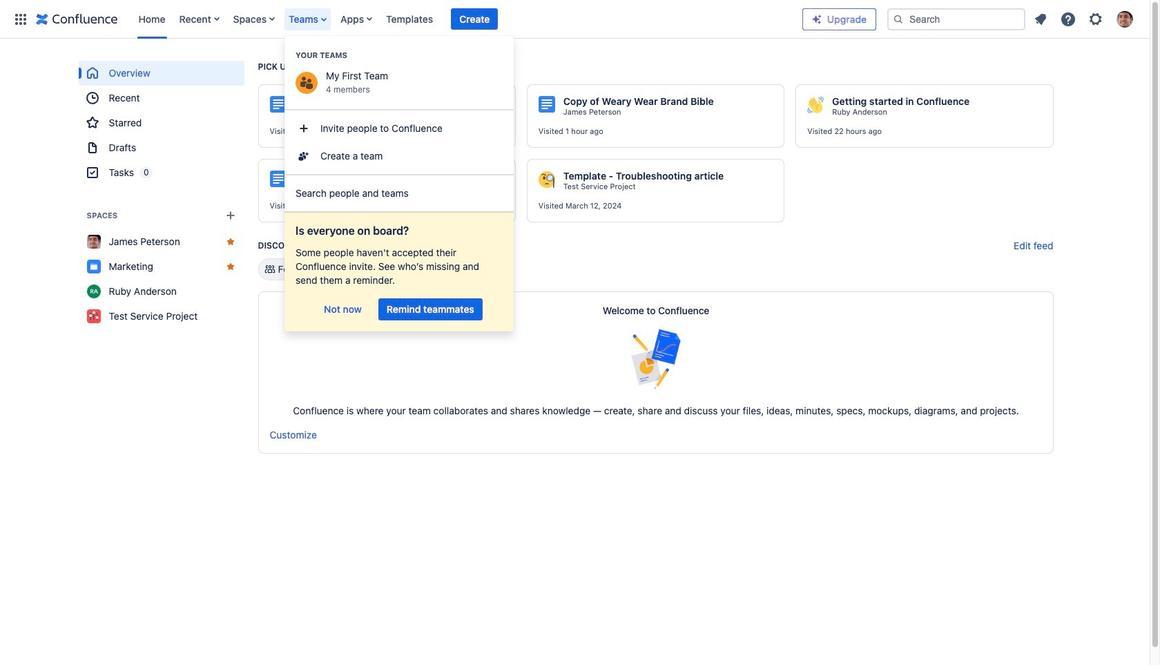 Task type: describe. For each thing, give the bounding box(es) containing it.
notification icon image
[[1033, 11, 1049, 27]]

:wave: image
[[808, 97, 824, 113]]

help icon image
[[1060, 11, 1077, 27]]

:wave: image
[[808, 97, 824, 113]]

2 unstar this space image from the top
[[225, 261, 236, 272]]

1 horizontal spatial group
[[285, 109, 514, 174]]

Search field
[[888, 8, 1026, 30]]

list for premium image
[[1029, 7, 1142, 31]]



Task type: locate. For each thing, give the bounding box(es) containing it.
list item
[[285, 0, 332, 38], [451, 8, 498, 30]]

unstar this space image
[[225, 236, 236, 247], [225, 261, 236, 272]]

None search field
[[888, 8, 1026, 30]]

0 horizontal spatial group
[[78, 61, 244, 185]]

group
[[78, 61, 244, 185], [285, 109, 514, 174]]

0 horizontal spatial list item
[[285, 0, 332, 38]]

list for appswitcher icon
[[132, 0, 803, 38]]

1 horizontal spatial list
[[1029, 7, 1142, 31]]

list item inside the 'global' element
[[451, 8, 498, 30]]

0 horizontal spatial list
[[132, 0, 803, 38]]

my first team image
[[296, 72, 318, 94]]

premium image
[[812, 13, 823, 25]]

0 vertical spatial unstar this space image
[[225, 236, 236, 247]]

global element
[[8, 0, 803, 38]]

heading
[[285, 50, 514, 61]]

your teams group
[[285, 36, 514, 105]]

list
[[132, 0, 803, 38], [1029, 7, 1142, 31]]

your profile and preferences image
[[1117, 11, 1134, 27]]

create a space image
[[222, 207, 239, 224]]

settings icon image
[[1088, 11, 1105, 27]]

1 unstar this space image from the top
[[225, 236, 236, 247]]

:face_with_monocle: image
[[539, 171, 555, 188], [539, 171, 555, 188]]

1 horizontal spatial list item
[[451, 8, 498, 30]]

appswitcher icon image
[[12, 11, 29, 27]]

1 vertical spatial unstar this space image
[[225, 261, 236, 272]]

search image
[[893, 13, 904, 25]]

confluence image
[[36, 11, 118, 27], [36, 11, 118, 27]]

banner
[[0, 0, 1150, 39]]



Task type: vqa. For each thing, say whether or not it's contained in the screenshot.
SEARCH FIELD
yes



